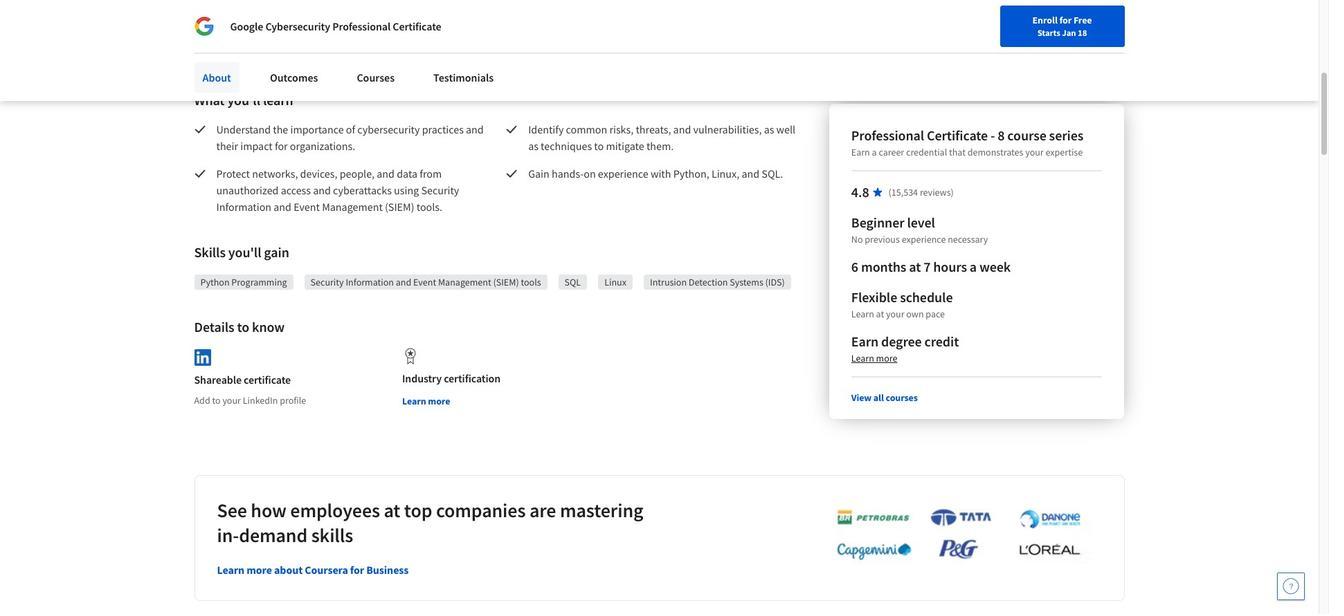 Task type: describe. For each thing, give the bounding box(es) containing it.
enroll for free starts jan 18
[[1032, 14, 1092, 38]]

their
[[216, 139, 238, 153]]

data
[[397, 167, 417, 181]]

skills you'll gain
[[194, 244, 289, 261]]

management inside protect networks, devices, people, and data from unauthorized access and cyberattacks using security information and event management (siem) tools.
[[322, 200, 383, 214]]

1 horizontal spatial a
[[970, 258, 977, 276]]

english
[[1053, 16, 1087, 29]]

shareable certificate
[[194, 373, 291, 387]]

know
[[252, 318, 285, 336]]

see
[[217, 498, 247, 523]]

own
[[906, 308, 924, 320]]

detection
[[689, 276, 728, 289]]

unauthorized
[[216, 183, 279, 197]]

2 horizontal spatial at
[[909, 258, 921, 276]]

professional certificate - 8 course series earn a career credential that demonstrates your expertise
[[851, 127, 1083, 159]]

your down the shareable certificate
[[222, 394, 241, 407]]

that
[[949, 146, 966, 159]]

0 vertical spatial certificate
[[393, 19, 441, 33]]

1 about link from the top
[[194, 28, 239, 59]]

and inside understand the importance of cybersecurity practices and their impact for organizations.
[[466, 123, 484, 136]]

learn inside flexible schedule learn at your own pace
[[851, 308, 874, 320]]

mastering
[[560, 498, 643, 523]]

and inside identify common risks, threats, and vulnerabilities, as well as techniques to mitigate them.
[[673, 123, 691, 136]]

-
[[991, 127, 995, 144]]

learn more
[[402, 395, 450, 408]]

previous
[[865, 233, 900, 246]]

coursera enterprise logos image
[[816, 509, 1093, 568]]

security inside protect networks, devices, people, and data from unauthorized access and cyberattacks using security information and event management (siem) tools.
[[421, 183, 459, 197]]

beginner
[[851, 214, 904, 231]]

flexible schedule learn at your own pace
[[851, 289, 953, 320]]

learn more about coursera for business
[[217, 563, 409, 577]]

(ids)
[[765, 276, 785, 289]]

degree
[[881, 333, 922, 350]]

all
[[873, 392, 884, 404]]

what
[[194, 91, 225, 109]]

profile
[[280, 394, 306, 407]]

well
[[776, 123, 795, 136]]

employees
[[290, 498, 380, 523]]

jan
[[1062, 27, 1076, 38]]

6
[[851, 258, 858, 276]]

0 horizontal spatial experience
[[598, 167, 648, 181]]

series
[[1049, 127, 1083, 144]]

google cybersecurity professional certificate
[[230, 19, 441, 33]]

systems
[[730, 276, 763, 289]]

demand
[[239, 523, 307, 548]]

credential
[[906, 146, 947, 159]]

tools.
[[416, 200, 442, 214]]

beginner level no previous experience necessary
[[851, 214, 988, 246]]

about for 1st about 'link'
[[202, 37, 231, 51]]

enroll
[[1032, 14, 1058, 26]]

networks,
[[252, 167, 298, 181]]

google image
[[194, 17, 214, 36]]

view all courses link
[[851, 392, 918, 404]]

protect
[[216, 167, 250, 181]]

in-
[[217, 523, 239, 548]]

necessary
[[948, 233, 988, 246]]

view all courses
[[851, 392, 918, 404]]

1 vertical spatial (siem)
[[493, 276, 519, 289]]

4.8
[[851, 183, 869, 201]]

learn more button
[[402, 395, 450, 408]]

devices,
[[300, 167, 337, 181]]

help center image
[[1283, 579, 1299, 595]]

free
[[1074, 14, 1092, 26]]

certificate inside professional certificate - 8 course series earn a career credential that demonstrates your expertise
[[927, 127, 988, 144]]

1 vertical spatial event
[[413, 276, 436, 289]]

find
[[934, 16, 952, 28]]

programming
[[231, 276, 287, 289]]

people,
[[340, 167, 375, 181]]

details
[[194, 318, 234, 336]]

your inside flexible schedule learn at your own pace
[[886, 308, 904, 320]]

for inside understand the importance of cybersecurity practices and their impact for organizations.
[[275, 139, 288, 153]]

certification
[[444, 372, 501, 386]]

testimonials link
[[425, 62, 502, 93]]

techniques
[[541, 139, 592, 153]]

sql
[[565, 276, 581, 289]]

cyberattacks
[[333, 183, 392, 197]]

about
[[274, 563, 303, 577]]

outcomes
[[270, 71, 318, 84]]

more inside earn degree credit learn more
[[876, 352, 897, 365]]

schedule
[[900, 289, 953, 306]]

gain
[[264, 244, 289, 261]]

python,
[[673, 167, 709, 181]]

reviews)
[[920, 186, 954, 199]]

shareable
[[194, 373, 242, 387]]

industry
[[402, 372, 442, 386]]

you'll for what
[[227, 91, 260, 109]]

(siem) inside protect networks, devices, people, and data from unauthorized access and cyberattacks using security information and event management (siem) tools.
[[385, 200, 414, 214]]

earn inside earn degree credit learn more
[[851, 333, 879, 350]]

no
[[851, 233, 863, 246]]

hands-
[[552, 167, 584, 181]]

6 months at 7 hours a week
[[851, 258, 1011, 276]]

of
[[346, 123, 355, 136]]

identify
[[528, 123, 564, 136]]



Task type: locate. For each thing, give the bounding box(es) containing it.
1 horizontal spatial professional
[[851, 127, 924, 144]]

organizations.
[[290, 139, 355, 153]]

about
[[202, 37, 231, 51], [202, 71, 231, 84]]

more for learn more about coursera for business
[[247, 563, 272, 577]]

career
[[995, 16, 1021, 28]]

management down cyberattacks
[[322, 200, 383, 214]]

0 vertical spatial experience
[[598, 167, 648, 181]]

for down the
[[275, 139, 288, 153]]

0 horizontal spatial security
[[311, 276, 344, 289]]

more
[[876, 352, 897, 365], [428, 395, 450, 408], [247, 563, 272, 577]]

risks,
[[609, 123, 634, 136]]

1 horizontal spatial management
[[438, 276, 491, 289]]

1 horizontal spatial to
[[237, 318, 249, 336]]

learn
[[263, 91, 293, 109]]

more inside button
[[428, 395, 450, 408]]

1 horizontal spatial as
[[764, 123, 774, 136]]

you'll
[[227, 91, 260, 109], [228, 244, 261, 261]]

0 vertical spatial information
[[216, 200, 271, 214]]

skills
[[311, 523, 353, 548]]

to down common
[[594, 139, 604, 153]]

0 vertical spatial event
[[294, 200, 320, 214]]

to left the know
[[237, 318, 249, 336]]

to for your
[[212, 394, 221, 407]]

1 vertical spatial about link
[[194, 62, 239, 93]]

coursera
[[305, 563, 348, 577]]

2 horizontal spatial for
[[1059, 14, 1072, 26]]

python
[[200, 276, 230, 289]]

impact
[[240, 139, 273, 153]]

0 vertical spatial (siem)
[[385, 200, 414, 214]]

(15,534 reviews)
[[889, 186, 954, 199]]

learn inside earn degree credit learn more
[[851, 352, 874, 365]]

you'll up understand
[[227, 91, 260, 109]]

1 horizontal spatial (siem)
[[493, 276, 519, 289]]

information
[[216, 200, 271, 214], [346, 276, 394, 289]]

practices
[[422, 123, 464, 136]]

industry certification
[[402, 372, 501, 386]]

for
[[1059, 14, 1072, 26], [275, 139, 288, 153], [350, 563, 364, 577]]

from
[[420, 167, 442, 181]]

level
[[907, 214, 935, 231]]

how
[[251, 498, 286, 523]]

1 vertical spatial professional
[[851, 127, 924, 144]]

0 vertical spatial as
[[764, 123, 774, 136]]

1 vertical spatial security
[[311, 276, 344, 289]]

identify common risks, threats, and vulnerabilities, as well as techniques to mitigate them.
[[528, 123, 798, 153]]

flexible
[[851, 289, 897, 306]]

learn up the view
[[851, 352, 874, 365]]

you'll for skills
[[228, 244, 261, 261]]

None search field
[[197, 9, 530, 36]]

1 horizontal spatial at
[[876, 308, 884, 320]]

information inside protect networks, devices, people, and data from unauthorized access and cyberattacks using security information and event management (siem) tools.
[[216, 200, 271, 214]]

management left the tools
[[438, 276, 491, 289]]

1 earn from the top
[[851, 146, 870, 159]]

(15,534
[[889, 186, 918, 199]]

experience inside beginner level no previous experience necessary
[[902, 233, 946, 246]]

0 vertical spatial a
[[872, 146, 877, 159]]

1 vertical spatial for
[[275, 139, 288, 153]]

starts
[[1037, 27, 1060, 38]]

1 horizontal spatial certificate
[[927, 127, 988, 144]]

more left about
[[247, 563, 272, 577]]

1 horizontal spatial event
[[413, 276, 436, 289]]

add to your linkedin profile
[[194, 394, 306, 407]]

0 vertical spatial to
[[594, 139, 604, 153]]

new
[[975, 16, 993, 28]]

earn inside professional certificate - 8 course series earn a career credential that demonstrates your expertise
[[851, 146, 870, 159]]

professional up career
[[851, 127, 924, 144]]

1 vertical spatial certificate
[[927, 127, 988, 144]]

certificate up the that
[[927, 127, 988, 144]]

a left career
[[872, 146, 877, 159]]

for left business
[[350, 563, 364, 577]]

credit
[[924, 333, 959, 350]]

for inside the enroll for free starts jan 18
[[1059, 14, 1072, 26]]

about link up what
[[194, 28, 239, 59]]

months
[[861, 258, 906, 276]]

0 vertical spatial about
[[202, 37, 231, 51]]

a
[[872, 146, 877, 159], [970, 258, 977, 276]]

2 vertical spatial at
[[384, 498, 400, 523]]

1 vertical spatial as
[[528, 139, 539, 153]]

2 about from the top
[[202, 71, 231, 84]]

0 horizontal spatial (siem)
[[385, 200, 414, 214]]

as down identify
[[528, 139, 539, 153]]

0 vertical spatial you'll
[[227, 91, 260, 109]]

1 about from the top
[[202, 37, 231, 51]]

learn down flexible
[[851, 308, 874, 320]]

more down the degree
[[876, 352, 897, 365]]

at for see how employees at top companies are mastering in-demand skills
[[384, 498, 400, 523]]

0 horizontal spatial professional
[[332, 19, 391, 33]]

1 vertical spatial a
[[970, 258, 977, 276]]

threats,
[[636, 123, 671, 136]]

about up what
[[202, 71, 231, 84]]

sql.
[[762, 167, 783, 181]]

using
[[394, 183, 419, 197]]

0 horizontal spatial for
[[275, 139, 288, 153]]

week
[[979, 258, 1011, 276]]

1 vertical spatial earn
[[851, 333, 879, 350]]

linkedin
[[243, 394, 278, 407]]

cybersecurity
[[357, 123, 420, 136]]

1 vertical spatial about
[[202, 71, 231, 84]]

common
[[566, 123, 607, 136]]

at left 7
[[909, 258, 921, 276]]

0 vertical spatial earn
[[851, 146, 870, 159]]

security right programming
[[311, 276, 344, 289]]

event inside protect networks, devices, people, and data from unauthorized access and cyberattacks using security information and event management (siem) tools.
[[294, 200, 320, 214]]

python programming
[[200, 276, 287, 289]]

2 horizontal spatial to
[[594, 139, 604, 153]]

learn inside learn more button
[[402, 395, 426, 408]]

2 horizontal spatial more
[[876, 352, 897, 365]]

management
[[322, 200, 383, 214], [438, 276, 491, 289]]

learn more link
[[851, 352, 897, 365]]

1 horizontal spatial for
[[350, 563, 364, 577]]

your down "course"
[[1025, 146, 1044, 159]]

2 about link from the top
[[194, 62, 239, 93]]

0 vertical spatial security
[[421, 183, 459, 197]]

for up jan
[[1059, 14, 1072, 26]]

about link down google image
[[194, 62, 239, 93]]

1 horizontal spatial experience
[[902, 233, 946, 246]]

0 horizontal spatial information
[[216, 200, 271, 214]]

0 horizontal spatial to
[[212, 394, 221, 407]]

at down flexible
[[876, 308, 884, 320]]

protect networks, devices, people, and data from unauthorized access and cyberattacks using security information and event management (siem) tools.
[[216, 167, 461, 214]]

experience down mitigate in the left top of the page
[[598, 167, 648, 181]]

0 vertical spatial for
[[1059, 14, 1072, 26]]

learn down the industry
[[402, 395, 426, 408]]

gain hands-on experience with python, linux, and sql.
[[528, 167, 783, 181]]

you'll up python programming
[[228, 244, 261, 261]]

0 horizontal spatial event
[[294, 200, 320, 214]]

0 horizontal spatial more
[[247, 563, 272, 577]]

certificate up courses link
[[393, 19, 441, 33]]

outcomes link
[[262, 62, 326, 93]]

0 vertical spatial more
[[876, 352, 897, 365]]

certificate
[[393, 19, 441, 33], [927, 127, 988, 144]]

1 vertical spatial information
[[346, 276, 394, 289]]

courses
[[357, 71, 395, 84]]

0 horizontal spatial at
[[384, 498, 400, 523]]

career
[[879, 146, 904, 159]]

linux
[[604, 276, 626, 289]]

cybersecurity
[[265, 19, 330, 33]]

at for flexible schedule learn at your own pace
[[876, 308, 884, 320]]

as
[[764, 123, 774, 136], [528, 139, 539, 153]]

experience
[[598, 167, 648, 181], [902, 233, 946, 246]]

understand the importance of cybersecurity practices and their impact for organizations.
[[216, 123, 486, 153]]

at inside see how employees at top companies are mastering in-demand skills
[[384, 498, 400, 523]]

what you'll learn
[[194, 91, 293, 109]]

2 vertical spatial more
[[247, 563, 272, 577]]

security down from
[[421, 183, 459, 197]]

2 vertical spatial for
[[350, 563, 364, 577]]

them.
[[646, 139, 674, 153]]

learn more about coursera for business link
[[217, 563, 409, 577]]

1 vertical spatial you'll
[[228, 244, 261, 261]]

as left well
[[764, 123, 774, 136]]

about down google image
[[202, 37, 231, 51]]

testimonials
[[433, 71, 494, 84]]

1 vertical spatial management
[[438, 276, 491, 289]]

1 vertical spatial experience
[[902, 233, 946, 246]]

demonstrates
[[968, 146, 1023, 159]]

find your new career link
[[928, 14, 1028, 31]]

professional up courses link
[[332, 19, 391, 33]]

1 vertical spatial more
[[428, 395, 450, 408]]

(siem) down using
[[385, 200, 414, 214]]

your left the own
[[886, 308, 904, 320]]

1 vertical spatial to
[[237, 318, 249, 336]]

0 horizontal spatial a
[[872, 146, 877, 159]]

to for know
[[237, 318, 249, 336]]

2 earn from the top
[[851, 333, 879, 350]]

professional inside professional certificate - 8 course series earn a career credential that demonstrates your expertise
[[851, 127, 924, 144]]

more for learn more
[[428, 395, 450, 408]]

intrusion
[[650, 276, 687, 289]]

your right find
[[954, 16, 973, 28]]

0 vertical spatial management
[[322, 200, 383, 214]]

about link
[[194, 28, 239, 59], [194, 62, 239, 93]]

0 vertical spatial at
[[909, 258, 921, 276]]

certificate
[[244, 373, 291, 387]]

at left top
[[384, 498, 400, 523]]

courses link
[[348, 62, 403, 93]]

learn down in-
[[217, 563, 244, 577]]

earn left career
[[851, 146, 870, 159]]

english button
[[1028, 0, 1112, 45]]

7
[[924, 258, 931, 276]]

earn degree credit learn more
[[851, 333, 959, 365]]

at inside flexible schedule learn at your own pace
[[876, 308, 884, 320]]

0 horizontal spatial certificate
[[393, 19, 441, 33]]

(siem) left the tools
[[493, 276, 519, 289]]

earn up learn more link at bottom right
[[851, 333, 879, 350]]

pace
[[926, 308, 945, 320]]

1 horizontal spatial more
[[428, 395, 450, 408]]

more down industry certification
[[428, 395, 450, 408]]

1 horizontal spatial information
[[346, 276, 394, 289]]

to inside identify common risks, threats, and vulnerabilities, as well as techniques to mitigate them.
[[594, 139, 604, 153]]

a inside professional certificate - 8 course series earn a career credential that demonstrates your expertise
[[872, 146, 877, 159]]

about for second about 'link' from the top of the page
[[202, 71, 231, 84]]

0 vertical spatial professional
[[332, 19, 391, 33]]

0 horizontal spatial management
[[322, 200, 383, 214]]

experience down level
[[902, 233, 946, 246]]

with
[[651, 167, 671, 181]]

gain
[[528, 167, 549, 181]]

see how employees at top companies are mastering in-demand skills
[[217, 498, 643, 548]]

course
[[1007, 127, 1046, 144]]

0 horizontal spatial as
[[528, 139, 539, 153]]

1 horizontal spatial security
[[421, 183, 459, 197]]

to right add
[[212, 394, 221, 407]]

add
[[194, 394, 210, 407]]

view
[[851, 392, 872, 404]]

2 vertical spatial to
[[212, 394, 221, 407]]

a left week
[[970, 258, 977, 276]]

to
[[594, 139, 604, 153], [237, 318, 249, 336], [212, 394, 221, 407]]

0 vertical spatial about link
[[194, 28, 239, 59]]

1 vertical spatial at
[[876, 308, 884, 320]]

your inside professional certificate - 8 course series earn a career credential that demonstrates your expertise
[[1025, 146, 1044, 159]]



Task type: vqa. For each thing, say whether or not it's contained in the screenshot.
level
yes



